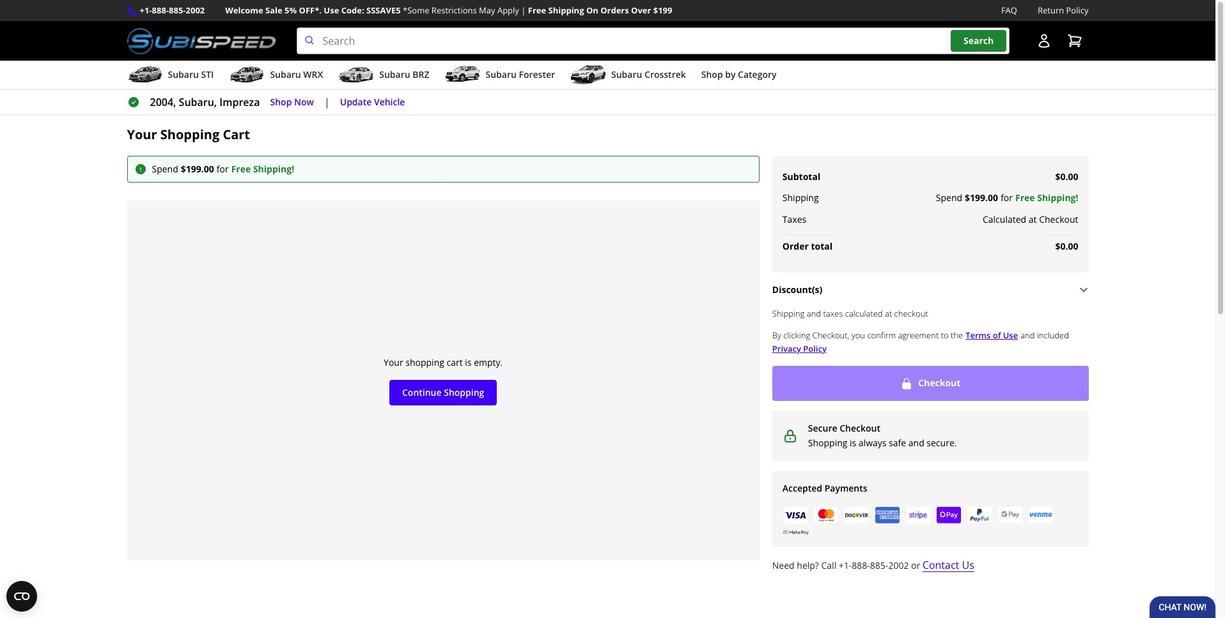 Task type: describe. For each thing, give the bounding box(es) containing it.
a subaru forester thumbnail image image
[[445, 65, 480, 84]]

0 vertical spatial $
[[181, 163, 186, 175]]

sale
[[265, 4, 282, 16]]

now
[[294, 96, 314, 108]]

0 vertical spatial shipping
[[548, 4, 584, 16]]

shipping and taxes calculated at checkout
[[772, 308, 928, 320]]

venmo image
[[1028, 507, 1054, 525]]

subaru for subaru sti
[[168, 68, 199, 81]]

a subaru sti thumbnail image image
[[127, 65, 163, 84]]

shoppay image
[[936, 507, 962, 525]]

subaru wrx
[[270, 68, 323, 81]]

5%
[[285, 4, 297, 16]]

brz
[[413, 68, 429, 81]]

return policy
[[1038, 4, 1089, 16]]

to
[[941, 330, 949, 341]]

calculated at checkout
[[983, 213, 1078, 225]]

*some
[[403, 4, 429, 16]]

need help? call +1-888-885-2002 or contact us
[[772, 559, 974, 573]]

faq
[[1001, 4, 1017, 16]]

0 vertical spatial spend $ 199.00 for free shipping!
[[152, 163, 294, 175]]

payments
[[825, 483, 867, 495]]

2002 inside need help? call +1-888-885-2002 or contact us
[[888, 560, 909, 572]]

taxes
[[823, 308, 843, 320]]

0 vertical spatial use
[[324, 4, 339, 16]]

your shopping cart is empty.
[[384, 357, 503, 369]]

continue shopping button
[[389, 381, 497, 406]]

visa image
[[783, 507, 808, 525]]

orders
[[600, 4, 629, 16]]

need
[[772, 560, 795, 572]]

or
[[911, 560, 920, 572]]

+1- inside +1-888-885-2002 link
[[140, 4, 152, 16]]

shop for shop now
[[270, 96, 292, 108]]

secure checkout shopping is always safe and secure.
[[808, 423, 957, 449]]

you
[[852, 330, 865, 341]]

impreza
[[220, 95, 260, 109]]

subaru wrx button
[[229, 63, 323, 89]]

1 horizontal spatial spend
[[936, 192, 962, 204]]

checkout,
[[812, 330, 849, 341]]

may
[[479, 4, 495, 16]]

stripe image
[[905, 507, 931, 525]]

off*.
[[299, 4, 322, 16]]

accepted payments
[[783, 483, 867, 495]]

update vehicle button
[[340, 95, 405, 110]]

subaru sti button
[[127, 63, 214, 89]]

subtotal
[[783, 170, 820, 183]]

by
[[725, 68, 736, 81]]

crosstrek
[[645, 68, 686, 81]]

on
[[586, 4, 598, 16]]

discount(s) button
[[772, 283, 1089, 298]]

terms of use link
[[966, 329, 1018, 343]]

contact
[[923, 559, 959, 573]]

subaru crosstrek
[[611, 68, 686, 81]]

return
[[1038, 4, 1064, 16]]

1 vertical spatial at
[[885, 308, 892, 320]]

update vehicle
[[340, 96, 405, 108]]

policy inside "link"
[[1066, 4, 1089, 16]]

continue
[[402, 387, 442, 399]]

paypal image
[[967, 507, 992, 525]]

continue shopping
[[402, 387, 484, 399]]

by clicking checkout, you confirm agreement to the terms of use and included privacy policy
[[772, 330, 1069, 355]]

wrx
[[303, 68, 323, 81]]

call
[[821, 560, 836, 572]]

subaru forester button
[[445, 63, 555, 89]]

shop by category
[[701, 68, 777, 81]]

policy inside by clicking checkout, you confirm agreement to the terms of use and included privacy policy
[[803, 343, 827, 355]]

2 horizontal spatial checkout
[[1039, 213, 1078, 225]]

amex image
[[875, 507, 900, 525]]

search
[[964, 35, 994, 47]]

0 horizontal spatial for
[[217, 163, 229, 175]]

subaru for subaru forester
[[486, 68, 517, 81]]

+1- inside need help? call +1-888-885-2002 or contact us
[[839, 560, 852, 572]]

checkout button
[[772, 367, 1089, 402]]

shopping for your
[[160, 126, 219, 143]]

0 horizontal spatial 2002
[[186, 4, 205, 16]]

1 horizontal spatial for
[[1001, 192, 1013, 204]]

subaru sti
[[168, 68, 214, 81]]

your for your shopping cart
[[127, 126, 157, 143]]

privacy
[[772, 343, 801, 355]]

return policy link
[[1038, 4, 1089, 17]]

0 vertical spatial spend
[[152, 163, 178, 175]]

shop for shop by category
[[701, 68, 723, 81]]

included
[[1037, 330, 1069, 341]]

*some restrictions may apply | free shipping on orders over $199
[[403, 4, 672, 16]]

+1-888-885-2002 link
[[140, 4, 205, 17]]

shop now
[[270, 96, 314, 108]]

calculated
[[983, 213, 1026, 225]]

restrictions
[[432, 4, 477, 16]]

cart
[[447, 357, 463, 369]]

shipping for shipping
[[783, 192, 819, 204]]

code:
[[341, 4, 364, 16]]

empty.
[[474, 357, 503, 369]]

terms
[[966, 330, 991, 341]]

1 vertical spatial 199.00
[[970, 192, 998, 204]]

sti
[[201, 68, 214, 81]]

888- inside need help? call +1-888-885-2002 or contact us
[[852, 560, 870, 572]]



Task type: vqa. For each thing, say whether or not it's contained in the screenshot.
Console
no



Task type: locate. For each thing, give the bounding box(es) containing it.
is inside secure checkout shopping is always safe and secure.
[[850, 437, 856, 449]]

shipping for shipping and taxes calculated at checkout
[[772, 308, 805, 320]]

shipping down subtotal
[[783, 192, 819, 204]]

+1- right "call"
[[839, 560, 852, 572]]

0 vertical spatial policy
[[1066, 4, 1089, 16]]

2002 left or
[[888, 560, 909, 572]]

subispeed logo image
[[127, 28, 276, 54]]

contact us link
[[923, 559, 974, 573]]

the
[[951, 330, 963, 341]]

0 vertical spatial checkout
[[1039, 213, 1078, 225]]

order total
[[783, 240, 833, 253]]

your left shopping
[[384, 357, 403, 369]]

shopping inside button
[[444, 387, 484, 399]]

0 horizontal spatial +1-
[[140, 4, 152, 16]]

$
[[181, 163, 186, 175], [965, 192, 970, 204]]

is right cart
[[465, 357, 472, 369]]

metapay image
[[783, 532, 809, 536]]

1 horizontal spatial your
[[384, 357, 403, 369]]

policy
[[1066, 4, 1089, 16], [803, 343, 827, 355]]

4 subaru from the left
[[486, 68, 517, 81]]

1 horizontal spatial and
[[908, 437, 924, 449]]

checkout
[[894, 308, 928, 320]]

use right the off*.
[[324, 4, 339, 16]]

apply
[[497, 4, 519, 16]]

2 vertical spatial free
[[1015, 192, 1035, 204]]

checkout inside button
[[918, 377, 961, 390]]

policy right return
[[1066, 4, 1089, 16]]

discover image
[[844, 507, 869, 525]]

and right safe
[[908, 437, 924, 449]]

0 horizontal spatial 885-
[[169, 4, 186, 16]]

checkout inside secure checkout shopping is always safe and secure.
[[840, 423, 880, 435]]

0 horizontal spatial spend $ 199.00 for free shipping!
[[152, 163, 294, 175]]

discount(s)
[[772, 284, 822, 296]]

at right calculated
[[1029, 213, 1037, 225]]

shopping for continue
[[444, 387, 484, 399]]

$0.00 down calculated at checkout
[[1055, 240, 1078, 253]]

us
[[962, 559, 974, 573]]

|
[[521, 4, 526, 16], [324, 95, 330, 109]]

accepted
[[783, 483, 822, 495]]

1 vertical spatial $0.00
[[1055, 240, 1078, 253]]

checkout right calculated
[[1039, 213, 1078, 225]]

5 subaru from the left
[[611, 68, 642, 81]]

0 vertical spatial $0.00
[[1055, 170, 1078, 183]]

2 vertical spatial shipping
[[772, 308, 805, 320]]

0 horizontal spatial 888-
[[152, 4, 169, 16]]

your down 2004,
[[127, 126, 157, 143]]

199.00 up calculated
[[970, 192, 998, 204]]

is left 'always'
[[850, 437, 856, 449]]

update
[[340, 96, 372, 108]]

1 horizontal spatial shop
[[701, 68, 723, 81]]

subaru left forester
[[486, 68, 517, 81]]

0 vertical spatial |
[[521, 4, 526, 16]]

1 vertical spatial 2002
[[888, 560, 909, 572]]

1 horizontal spatial at
[[1029, 213, 1037, 225]]

your for your shopping cart is empty.
[[384, 357, 403, 369]]

free down cart
[[231, 163, 251, 175]]

1 $0.00 from the top
[[1055, 170, 1078, 183]]

199.00
[[186, 163, 214, 175], [970, 192, 998, 204]]

use right of
[[1003, 330, 1018, 341]]

faq link
[[1001, 4, 1017, 17]]

free
[[528, 4, 546, 16], [231, 163, 251, 175], [1015, 192, 1035, 204]]

0 vertical spatial is
[[465, 357, 472, 369]]

$0.00 up calculated at checkout
[[1055, 170, 1078, 183]]

secure
[[808, 423, 837, 435]]

0 horizontal spatial 199.00
[[186, 163, 214, 175]]

subaru left sti on the left
[[168, 68, 199, 81]]

888- up subispeed logo
[[152, 4, 169, 16]]

1 vertical spatial |
[[324, 95, 330, 109]]

2004, subaru, impreza
[[150, 95, 260, 109]]

$0.00
[[1055, 170, 1078, 183], [1055, 240, 1078, 253]]

shop now link
[[270, 95, 314, 110]]

shipping up clicking
[[772, 308, 805, 320]]

subaru for subaru crosstrek
[[611, 68, 642, 81]]

0 vertical spatial for
[[217, 163, 229, 175]]

1 horizontal spatial +1-
[[839, 560, 852, 572]]

2 vertical spatial and
[[908, 437, 924, 449]]

0 vertical spatial 888-
[[152, 4, 169, 16]]

a subaru brz thumbnail image image
[[338, 65, 374, 84]]

welcome
[[225, 4, 263, 16]]

shopping inside secure checkout shopping is always safe and secure.
[[808, 437, 847, 449]]

| right now
[[324, 95, 330, 109]]

spend $ 199.00 for free shipping! up calculated
[[936, 192, 1078, 204]]

1 horizontal spatial 888-
[[852, 560, 870, 572]]

1 horizontal spatial shopping
[[444, 387, 484, 399]]

and
[[807, 308, 821, 320], [1021, 330, 1035, 341], [908, 437, 924, 449]]

shop inside dropdown button
[[701, 68, 723, 81]]

open widget image
[[6, 582, 37, 613]]

$199
[[653, 4, 672, 16]]

spend
[[152, 163, 178, 175], [936, 192, 962, 204]]

secure.
[[927, 437, 957, 449]]

is
[[465, 357, 472, 369], [850, 437, 856, 449]]

0 vertical spatial shop
[[701, 68, 723, 81]]

at up the confirm
[[885, 308, 892, 320]]

1 vertical spatial policy
[[803, 343, 827, 355]]

taxes
[[783, 213, 806, 225]]

search input field
[[296, 28, 1009, 54]]

1 horizontal spatial $
[[965, 192, 970, 204]]

shipping
[[548, 4, 584, 16], [783, 192, 819, 204], [772, 308, 805, 320]]

0 vertical spatial shipping!
[[253, 163, 294, 175]]

calculated
[[845, 308, 883, 320]]

clicking
[[783, 330, 810, 341]]

1 horizontal spatial 199.00
[[970, 192, 998, 204]]

+1-888-885-2002
[[140, 4, 205, 16]]

1 vertical spatial checkout
[[918, 377, 961, 390]]

order
[[783, 240, 809, 253]]

by
[[772, 330, 781, 341]]

1 vertical spatial for
[[1001, 192, 1013, 204]]

a subaru crosstrek thumbnail image image
[[570, 65, 606, 84]]

0 vertical spatial free
[[528, 4, 546, 16]]

1 vertical spatial use
[[1003, 330, 1018, 341]]

subaru brz
[[379, 68, 429, 81]]

shop left by
[[701, 68, 723, 81]]

shopping down subaru,
[[160, 126, 219, 143]]

1 vertical spatial and
[[1021, 330, 1035, 341]]

subaru for subaru brz
[[379, 68, 410, 81]]

1 horizontal spatial free
[[528, 4, 546, 16]]

0 horizontal spatial and
[[807, 308, 821, 320]]

subaru left wrx
[[270, 68, 301, 81]]

1 vertical spatial shopping
[[444, 387, 484, 399]]

subaru for subaru wrx
[[270, 68, 301, 81]]

for down cart
[[217, 163, 229, 175]]

free right apply
[[528, 4, 546, 16]]

subaru
[[168, 68, 199, 81], [270, 68, 301, 81], [379, 68, 410, 81], [486, 68, 517, 81], [611, 68, 642, 81]]

1 horizontal spatial is
[[850, 437, 856, 449]]

always
[[859, 437, 887, 449]]

vehicle
[[374, 96, 405, 108]]

$0.00 for subtotal
[[1055, 170, 1078, 183]]

+1-
[[140, 4, 152, 16], [839, 560, 852, 572]]

0 vertical spatial +1-
[[140, 4, 152, 16]]

1 vertical spatial shipping
[[783, 192, 819, 204]]

forester
[[519, 68, 555, 81]]

2002 up subispeed logo
[[186, 4, 205, 16]]

free up calculated at checkout
[[1015, 192, 1035, 204]]

1 horizontal spatial spend $ 199.00 for free shipping!
[[936, 192, 1078, 204]]

0 vertical spatial 199.00
[[186, 163, 214, 175]]

885- left or
[[870, 560, 888, 572]]

2 subaru from the left
[[270, 68, 301, 81]]

cart
[[223, 126, 250, 143]]

safe
[[889, 437, 906, 449]]

1 vertical spatial shop
[[270, 96, 292, 108]]

and left included
[[1021, 330, 1035, 341]]

shop left now
[[270, 96, 292, 108]]

0 horizontal spatial your
[[127, 126, 157, 143]]

shopping down cart
[[444, 387, 484, 399]]

and left taxes
[[807, 308, 821, 320]]

spend $ 199.00 for free shipping!
[[152, 163, 294, 175], [936, 192, 1078, 204]]

2002
[[186, 4, 205, 16], [888, 560, 909, 572]]

0 horizontal spatial spend
[[152, 163, 178, 175]]

0 vertical spatial 2002
[[186, 4, 205, 16]]

2 horizontal spatial shopping
[[808, 437, 847, 449]]

your shopping cart
[[127, 126, 250, 143]]

1 horizontal spatial 2002
[[888, 560, 909, 572]]

2 $0.00 from the top
[[1055, 240, 1078, 253]]

button image
[[1036, 33, 1051, 49]]

0 vertical spatial 885-
[[169, 4, 186, 16]]

1 vertical spatial is
[[850, 437, 856, 449]]

199.00 down your shopping cart
[[186, 163, 214, 175]]

1 vertical spatial 888-
[[852, 560, 870, 572]]

shopping
[[406, 357, 444, 369]]

mastercard image
[[813, 507, 839, 525]]

welcome sale 5% off*. use code: sssave5
[[225, 4, 401, 16]]

subaru forester
[[486, 68, 555, 81]]

2 horizontal spatial free
[[1015, 192, 1035, 204]]

is for empty.
[[465, 357, 472, 369]]

and inside by clicking checkout, you confirm agreement to the terms of use and included privacy policy
[[1021, 330, 1035, 341]]

at
[[1029, 213, 1037, 225], [885, 308, 892, 320]]

a subaru wrx thumbnail image image
[[229, 65, 265, 84]]

+1- up subispeed logo
[[140, 4, 152, 16]]

shopping down secure
[[808, 437, 847, 449]]

1 vertical spatial 885-
[[870, 560, 888, 572]]

shipping left on
[[548, 4, 584, 16]]

| right apply
[[521, 4, 526, 16]]

2 vertical spatial checkout
[[840, 423, 880, 435]]

0 horizontal spatial is
[[465, 357, 472, 369]]

use
[[324, 4, 339, 16], [1003, 330, 1018, 341]]

1 horizontal spatial policy
[[1066, 4, 1089, 16]]

1 horizontal spatial checkout
[[918, 377, 961, 390]]

over
[[631, 4, 651, 16]]

googlepay image
[[997, 507, 1023, 525]]

help?
[[797, 560, 819, 572]]

shop inside "link"
[[270, 96, 292, 108]]

1 vertical spatial free
[[231, 163, 251, 175]]

shop by category button
[[701, 63, 777, 89]]

checkout up 'always'
[[840, 423, 880, 435]]

subaru inside dropdown button
[[270, 68, 301, 81]]

1 vertical spatial spend $ 199.00 for free shipping!
[[936, 192, 1078, 204]]

0 horizontal spatial shop
[[270, 96, 292, 108]]

0 horizontal spatial $
[[181, 163, 186, 175]]

subaru crosstrek button
[[570, 63, 686, 89]]

885- up subispeed logo
[[169, 4, 186, 16]]

use inside by clicking checkout, you confirm agreement to the terms of use and included privacy policy
[[1003, 330, 1018, 341]]

1 horizontal spatial 885-
[[870, 560, 888, 572]]

sssave5
[[366, 4, 401, 16]]

1 vertical spatial +1-
[[839, 560, 852, 572]]

policy down checkout,
[[803, 343, 827, 355]]

0 horizontal spatial use
[[324, 4, 339, 16]]

885- inside +1-888-885-2002 link
[[169, 4, 186, 16]]

0 horizontal spatial |
[[324, 95, 330, 109]]

0 horizontal spatial policy
[[803, 343, 827, 355]]

2 horizontal spatial and
[[1021, 330, 1035, 341]]

2004,
[[150, 95, 176, 109]]

888- right "call"
[[852, 560, 870, 572]]

1 vertical spatial $
[[965, 192, 970, 204]]

0 horizontal spatial at
[[885, 308, 892, 320]]

888-
[[152, 4, 169, 16], [852, 560, 870, 572]]

subaru,
[[179, 95, 217, 109]]

0 horizontal spatial shipping!
[[253, 163, 294, 175]]

subaru left crosstrek
[[611, 68, 642, 81]]

0 vertical spatial at
[[1029, 213, 1037, 225]]

1 horizontal spatial use
[[1003, 330, 1018, 341]]

1 horizontal spatial |
[[521, 4, 526, 16]]

1 vertical spatial shipping!
[[1037, 192, 1078, 204]]

1 vertical spatial spend
[[936, 192, 962, 204]]

0 vertical spatial your
[[127, 126, 157, 143]]

0 horizontal spatial free
[[231, 163, 251, 175]]

$0.00 for order total
[[1055, 240, 1078, 253]]

total
[[811, 240, 833, 253]]

agreement
[[898, 330, 939, 341]]

checkout down by clicking checkout, you confirm agreement to the terms of use and included privacy policy
[[918, 377, 961, 390]]

for up calculated
[[1001, 192, 1013, 204]]

1 vertical spatial your
[[384, 357, 403, 369]]

885- inside need help? call +1-888-885-2002 or contact us
[[870, 560, 888, 572]]

0 vertical spatial shopping
[[160, 126, 219, 143]]

search button
[[951, 30, 1007, 52]]

of
[[993, 330, 1001, 341]]

1 subaru from the left
[[168, 68, 199, 81]]

3 subaru from the left
[[379, 68, 410, 81]]

and inside secure checkout shopping is always safe and secure.
[[908, 437, 924, 449]]

subaru left brz
[[379, 68, 410, 81]]

privacy policy link
[[772, 343, 827, 356]]

2 vertical spatial shopping
[[808, 437, 847, 449]]

0 horizontal spatial shopping
[[160, 126, 219, 143]]

spend $ 199.00 for free shipping! down cart
[[152, 163, 294, 175]]

confirm
[[867, 330, 896, 341]]

1 horizontal spatial shipping!
[[1037, 192, 1078, 204]]

checkout
[[1039, 213, 1078, 225], [918, 377, 961, 390], [840, 423, 880, 435]]

0 vertical spatial and
[[807, 308, 821, 320]]

is for always
[[850, 437, 856, 449]]

0 horizontal spatial checkout
[[840, 423, 880, 435]]



